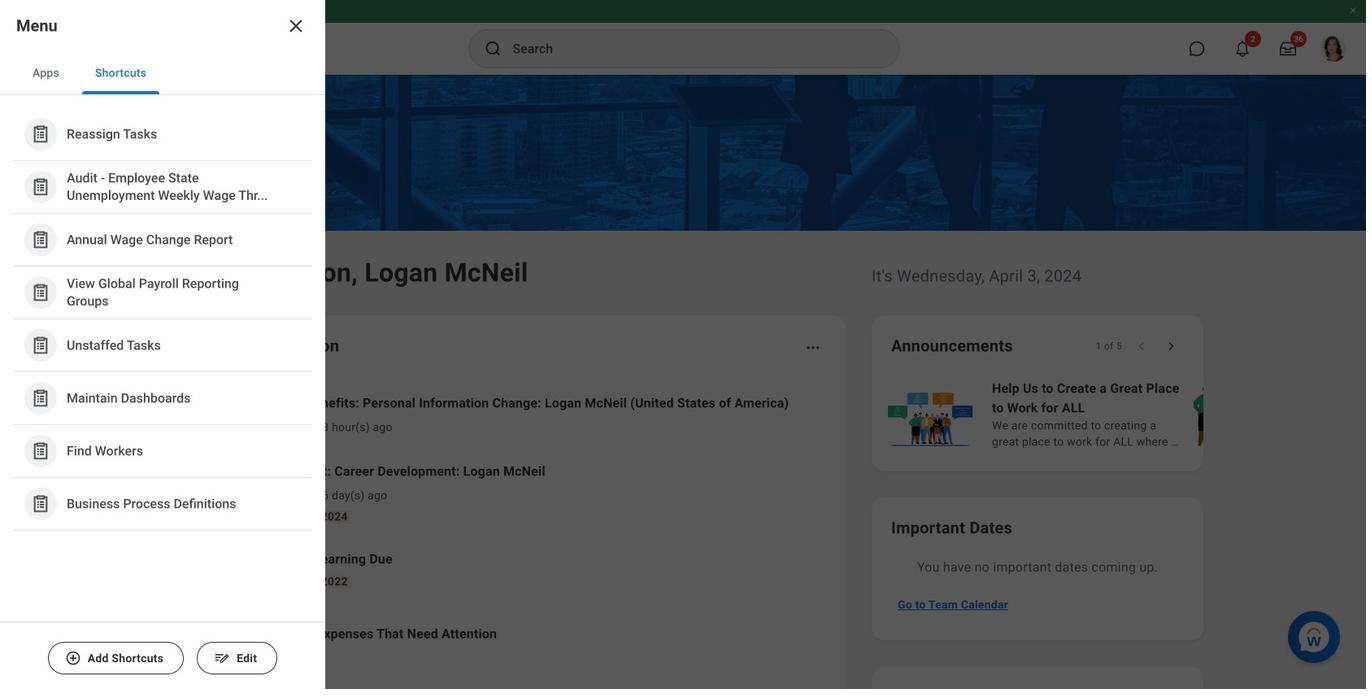 Task type: locate. For each thing, give the bounding box(es) containing it.
x image
[[286, 16, 306, 36]]

search image
[[484, 39, 503, 59]]

chevron left small image
[[1134, 338, 1150, 355]]

list
[[0, 95, 325, 544], [885, 378, 1367, 452], [182, 381, 827, 667]]

3 clipboard image from the top
[[31, 389, 51, 409]]

text edit image
[[214, 651, 230, 667]]

main content
[[0, 75, 1367, 690]]

4 clipboard image from the top
[[31, 494, 51, 515]]

4 clipboard image from the top
[[31, 441, 51, 462]]

inbox image
[[206, 481, 230, 505]]

status
[[1097, 340, 1123, 353]]

clipboard image
[[31, 177, 51, 197], [31, 336, 51, 356], [31, 389, 51, 409], [31, 494, 51, 515]]

global navigation dialog
[[0, 0, 325, 690]]

tab list
[[0, 52, 325, 95]]

profile logan mcneil element
[[1312, 31, 1357, 67]]

clipboard image
[[31, 124, 51, 144], [31, 230, 51, 250], [31, 283, 51, 303], [31, 441, 51, 462]]

1 clipboard image from the top
[[31, 177, 51, 197]]

2 clipboard image from the top
[[31, 230, 51, 250]]

banner
[[0, 0, 1367, 75]]

2 clipboard image from the top
[[31, 336, 51, 356]]



Task type: describe. For each thing, give the bounding box(es) containing it.
inbox large image
[[1281, 41, 1297, 57]]

dashboard expenses image
[[206, 622, 230, 647]]

1 clipboard image from the top
[[31, 124, 51, 144]]

notifications large image
[[1235, 41, 1251, 57]]

plus circle image
[[65, 651, 81, 667]]

chevron right small image
[[1164, 338, 1180, 355]]

inbox image
[[206, 403, 230, 427]]

3 clipboard image from the top
[[31, 283, 51, 303]]

close environment banner image
[[1349, 6, 1359, 15]]



Task type: vqa. For each thing, say whether or not it's contained in the screenshot.
Arrangement:
no



